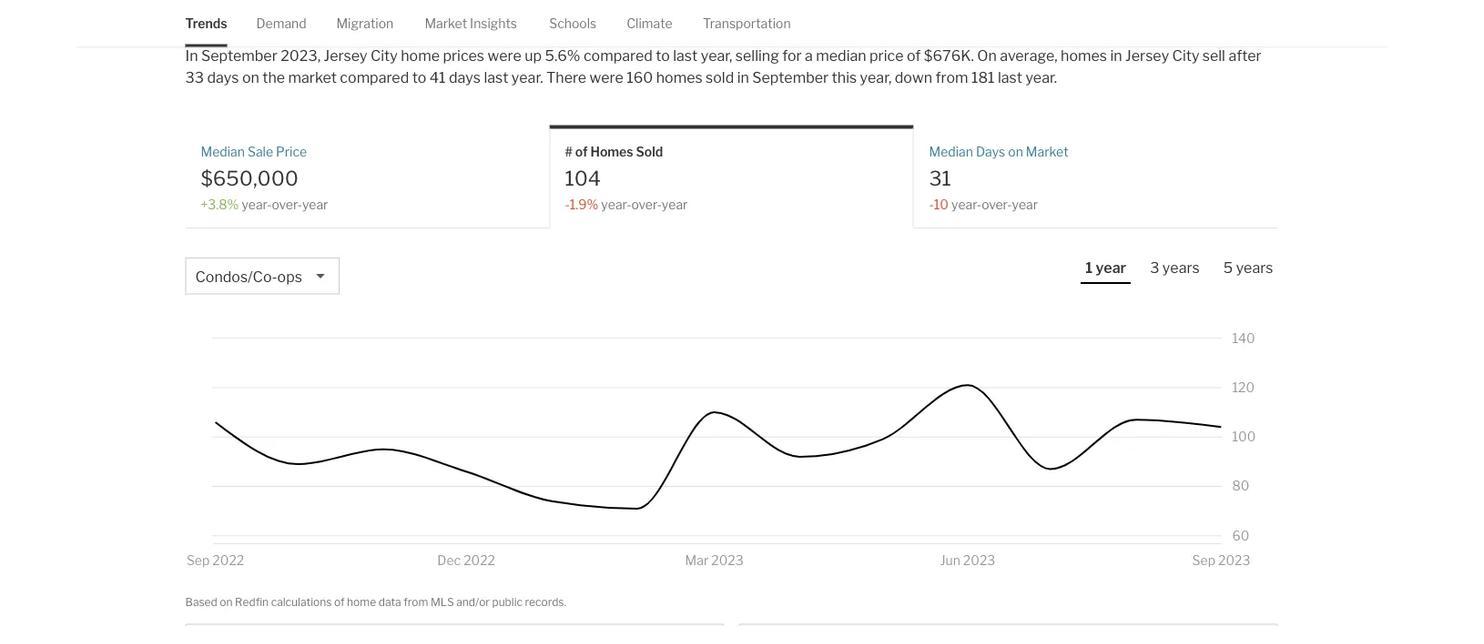 Task type: locate. For each thing, give the bounding box(es) containing it.
market insights link
[[425, 0, 517, 47]]

on right 33
[[242, 69, 259, 86]]

were left 160
[[590, 69, 624, 86]]

compared down what is the housing market like in jersey city today?
[[340, 69, 409, 86]]

0 vertical spatial to
[[656, 47, 670, 64]]

1 horizontal spatial home
[[401, 47, 440, 64]]

median
[[201, 144, 245, 160], [929, 144, 973, 160]]

year right 1
[[1096, 259, 1127, 276]]

year inside # of homes sold 104 -1.9% year-over-year
[[662, 196, 688, 212]]

based
[[185, 596, 217, 609]]

days
[[207, 69, 239, 86], [449, 69, 481, 86]]

on right "days"
[[1008, 144, 1023, 160]]

days down prices
[[449, 69, 481, 86]]

-
[[565, 196, 570, 212], [929, 196, 934, 212]]

2 horizontal spatial on
[[1008, 144, 1023, 160]]

days
[[976, 144, 1006, 160]]

2 year- from the left
[[601, 196, 632, 212]]

from right data
[[404, 596, 428, 609]]

1
[[1086, 259, 1093, 276]]

median up "$650,000"
[[201, 144, 245, 160]]

1 year button
[[1081, 258, 1131, 284]]

2 over- from the left
[[631, 196, 662, 212]]

market
[[325, 18, 375, 36], [288, 69, 337, 86]]

- down 31
[[929, 196, 934, 212]]

0 vertical spatial september
[[201, 47, 278, 64]]

1 - from the left
[[565, 196, 570, 212]]

- for 104
[[565, 196, 570, 212]]

2 horizontal spatial of
[[907, 47, 921, 64]]

over- inside median sale price $650,000 +3.8% year-over-year
[[272, 196, 302, 212]]

0 horizontal spatial homes
[[656, 69, 703, 86]]

year. down "average," on the right top of page
[[1026, 69, 1057, 86]]

market right "days"
[[1026, 144, 1069, 160]]

160
[[627, 69, 653, 86]]

0 horizontal spatial from
[[404, 596, 428, 609]]

1 vertical spatial homes
[[656, 69, 703, 86]]

year down price at the left top of the page
[[302, 196, 328, 212]]

sold
[[706, 69, 734, 86]]

transportation
[[703, 15, 791, 31]]

1 horizontal spatial -
[[929, 196, 934, 212]]

1 horizontal spatial year,
[[860, 69, 892, 86]]

1 horizontal spatial in
[[737, 69, 749, 86]]

10
[[934, 196, 949, 212]]

over- for 104
[[631, 196, 662, 212]]

1 year- from the left
[[242, 196, 272, 212]]

5
[[1224, 259, 1233, 276]]

transportation link
[[703, 0, 791, 47]]

over- down sold
[[631, 196, 662, 212]]

years for 5 years
[[1236, 259, 1274, 276]]

year- down "$650,000"
[[242, 196, 272, 212]]

1 days from the left
[[207, 69, 239, 86]]

of right calculations on the left bottom of the page
[[334, 596, 345, 609]]

the down 2023,
[[263, 69, 285, 86]]

jersey left sell
[[1126, 47, 1169, 64]]

median up 31
[[929, 144, 973, 160]]

2 median from the left
[[929, 144, 973, 160]]

market left like
[[325, 18, 375, 36]]

september down for
[[752, 69, 829, 86]]

were
[[488, 47, 522, 64], [590, 69, 624, 86]]

1 horizontal spatial year.
[[1026, 69, 1057, 86]]

average,
[[1000, 47, 1058, 64]]

2 horizontal spatial year-
[[952, 196, 982, 212]]

homes right 160
[[656, 69, 703, 86]]

0 horizontal spatial september
[[201, 47, 278, 64]]

1.9%
[[570, 196, 599, 212]]

year.
[[512, 69, 543, 86], [1026, 69, 1057, 86]]

last
[[673, 47, 698, 64], [484, 69, 508, 86], [998, 69, 1023, 86]]

calculations
[[271, 596, 332, 609]]

1 vertical spatial compared
[[340, 69, 409, 86]]

homes
[[591, 144, 633, 160]]

sell
[[1203, 47, 1226, 64]]

home left data
[[347, 596, 376, 609]]

year, down price
[[860, 69, 892, 86]]

over-
[[272, 196, 302, 212], [631, 196, 662, 212], [982, 196, 1012, 212]]

1 horizontal spatial over-
[[631, 196, 662, 212]]

2 - from the left
[[929, 196, 934, 212]]

1 vertical spatial home
[[347, 596, 376, 609]]

year- inside median days on market 31 -10 year-over-year
[[952, 196, 982, 212]]

september down "is"
[[201, 47, 278, 64]]

41
[[430, 69, 446, 86]]

sold
[[636, 144, 663, 160]]

market insights
[[425, 15, 517, 31]]

insights
[[470, 15, 517, 31]]

jersey
[[421, 18, 466, 36], [324, 47, 367, 64], [1126, 47, 1169, 64]]

1 vertical spatial the
[[263, 69, 285, 86]]

0 horizontal spatial days
[[207, 69, 239, 86]]

last right climate link
[[673, 47, 698, 64]]

- inside # of homes sold 104 -1.9% year-over-year
[[565, 196, 570, 212]]

2 horizontal spatial in
[[1110, 47, 1122, 64]]

over- inside # of homes sold 104 -1.9% year-over-year
[[631, 196, 662, 212]]

there
[[546, 69, 587, 86]]

5 years
[[1224, 259, 1274, 276]]

years right 3
[[1163, 259, 1200, 276]]

what is the housing market like in jersey city today?
[[185, 18, 548, 36]]

0 horizontal spatial over-
[[272, 196, 302, 212]]

city down like
[[371, 47, 398, 64]]

over- down "days"
[[982, 196, 1012, 212]]

1 horizontal spatial years
[[1236, 259, 1274, 276]]

0 vertical spatial year,
[[701, 47, 733, 64]]

year down sold
[[662, 196, 688, 212]]

0 vertical spatial on
[[242, 69, 259, 86]]

home
[[401, 47, 440, 64], [347, 596, 376, 609]]

market
[[425, 15, 467, 31], [1026, 144, 1069, 160]]

1 vertical spatial year,
[[860, 69, 892, 86]]

year- for 104
[[601, 196, 632, 212]]

homes
[[1061, 47, 1107, 64], [656, 69, 703, 86]]

compared
[[584, 47, 653, 64], [340, 69, 409, 86]]

jersey down what is the housing market like in jersey city today?
[[324, 47, 367, 64]]

migration link
[[336, 0, 394, 47]]

1 horizontal spatial homes
[[1061, 47, 1107, 64]]

price
[[276, 144, 307, 160]]

1 horizontal spatial to
[[656, 47, 670, 64]]

years right 5 at the top right
[[1236, 259, 1274, 276]]

1 horizontal spatial from
[[936, 69, 968, 86]]

demand
[[256, 15, 307, 31]]

jersey up prices
[[421, 18, 466, 36]]

1 vertical spatial in
[[1110, 47, 1122, 64]]

0 vertical spatial home
[[401, 47, 440, 64]]

year,
[[701, 47, 733, 64], [860, 69, 892, 86]]

in right "sold"
[[737, 69, 749, 86]]

1 horizontal spatial days
[[449, 69, 481, 86]]

year- inside # of homes sold 104 -1.9% year-over-year
[[601, 196, 632, 212]]

3 year- from the left
[[952, 196, 982, 212]]

1 horizontal spatial year-
[[601, 196, 632, 212]]

homes right "average," on the right top of page
[[1061, 47, 1107, 64]]

market inside median days on market 31 -10 year-over-year
[[1026, 144, 1069, 160]]

on right based
[[220, 596, 233, 609]]

33
[[185, 69, 204, 86]]

1 horizontal spatial of
[[575, 144, 588, 160]]

0 horizontal spatial median
[[201, 144, 245, 160]]

1 horizontal spatial median
[[929, 144, 973, 160]]

city left sell
[[1173, 47, 1200, 64]]

on
[[242, 69, 259, 86], [1008, 144, 1023, 160], [220, 596, 233, 609]]

1 horizontal spatial on
[[242, 69, 259, 86]]

#
[[565, 144, 573, 160]]

the inside in september 2023, jersey city home prices were up 5.6% compared to last year, selling for a median price of $676k. on average, homes in jersey city sell after 33 days on the market compared to 41 days last year. there were 160 homes sold in september this year, down from 181 last year.
[[263, 69, 285, 86]]

market up prices
[[425, 15, 467, 31]]

of right #
[[575, 144, 588, 160]]

home up 41
[[401, 47, 440, 64]]

compared up 160
[[584, 47, 653, 64]]

days right 33
[[207, 69, 239, 86]]

2 vertical spatial on
[[220, 596, 233, 609]]

on
[[977, 47, 997, 64]]

city up prices
[[469, 18, 497, 36]]

2 horizontal spatial last
[[998, 69, 1023, 86]]

1 years from the left
[[1163, 259, 1200, 276]]

0 vertical spatial of
[[907, 47, 921, 64]]

0 horizontal spatial on
[[220, 596, 233, 609]]

over- down "$650,000"
[[272, 196, 302, 212]]

0 horizontal spatial home
[[347, 596, 376, 609]]

year. down up
[[512, 69, 543, 86]]

5.6%
[[545, 47, 581, 64]]

year inside button
[[1096, 259, 1127, 276]]

2 horizontal spatial over-
[[982, 196, 1012, 212]]

down
[[895, 69, 933, 86]]

of
[[907, 47, 921, 64], [575, 144, 588, 160], [334, 596, 345, 609]]

september
[[201, 47, 278, 64], [752, 69, 829, 86]]

1 over- from the left
[[272, 196, 302, 212]]

in right like
[[406, 18, 418, 36]]

year right 10
[[1012, 196, 1038, 212]]

2 years from the left
[[1236, 259, 1274, 276]]

104
[[565, 166, 601, 190]]

from down $676k.
[[936, 69, 968, 86]]

year- right 1.9%
[[601, 196, 632, 212]]

- down 104
[[565, 196, 570, 212]]

in
[[406, 18, 418, 36], [1110, 47, 1122, 64], [737, 69, 749, 86]]

1 median from the left
[[201, 144, 245, 160]]

on inside in september 2023, jersey city home prices were up 5.6% compared to last year, selling for a median price of $676k. on average, homes in jersey city sell after 33 days on the market compared to 41 days last year. there were 160 homes sold in september this year, down from 181 last year.
[[242, 69, 259, 86]]

year-
[[242, 196, 272, 212], [601, 196, 632, 212], [952, 196, 982, 212]]

trends link
[[185, 0, 227, 47]]

0 horizontal spatial market
[[425, 15, 467, 31]]

to
[[656, 47, 670, 64], [412, 69, 426, 86]]

from inside in september 2023, jersey city home prices were up 5.6% compared to last year, selling for a median price of $676k. on average, homes in jersey city sell after 33 days on the market compared to 41 days last year. there were 160 homes sold in september this year, down from 181 last year.
[[936, 69, 968, 86]]

0 horizontal spatial were
[[488, 47, 522, 64]]

and/or
[[456, 596, 490, 609]]

median inside median sale price $650,000 +3.8% year-over-year
[[201, 144, 245, 160]]

trends
[[185, 15, 227, 31]]

0 horizontal spatial of
[[334, 596, 345, 609]]

1 horizontal spatial compared
[[584, 47, 653, 64]]

over- inside median days on market 31 -10 year-over-year
[[982, 196, 1012, 212]]

0 vertical spatial compared
[[584, 47, 653, 64]]

last right 181
[[998, 69, 1023, 86]]

0 vertical spatial from
[[936, 69, 968, 86]]

in right "average," on the right top of page
[[1110, 47, 1122, 64]]

2023,
[[281, 47, 321, 64]]

1 vertical spatial market
[[288, 69, 337, 86]]

0 horizontal spatial year,
[[701, 47, 733, 64]]

condos/co-
[[195, 268, 277, 285]]

city
[[469, 18, 497, 36], [371, 47, 398, 64], [1173, 47, 1200, 64]]

- for 31
[[929, 196, 934, 212]]

2 horizontal spatial jersey
[[1126, 47, 1169, 64]]

0 horizontal spatial year-
[[242, 196, 272, 212]]

is
[[227, 18, 238, 36]]

market down 2023,
[[288, 69, 337, 86]]

0 horizontal spatial jersey
[[324, 47, 367, 64]]

year, up "sold"
[[701, 47, 733, 64]]

to down "climate"
[[656, 47, 670, 64]]

0 horizontal spatial -
[[565, 196, 570, 212]]

0 horizontal spatial years
[[1163, 259, 1200, 276]]

1 vertical spatial of
[[575, 144, 588, 160]]

median for 31
[[929, 144, 973, 160]]

median inside median days on market 31 -10 year-over-year
[[929, 144, 973, 160]]

to left 41
[[412, 69, 426, 86]]

5 years button
[[1219, 258, 1278, 282]]

the right "is"
[[241, 18, 264, 36]]

housing
[[267, 18, 322, 36]]

1 horizontal spatial were
[[590, 69, 624, 86]]

were left up
[[488, 47, 522, 64]]

of up down
[[907, 47, 921, 64]]

1 vertical spatial on
[[1008, 144, 1023, 160]]

year- right 10
[[952, 196, 982, 212]]

selling
[[736, 47, 779, 64]]

1 horizontal spatial market
[[1026, 144, 1069, 160]]

home inside in september 2023, jersey city home prices were up 5.6% compared to last year, selling for a median price of $676k. on average, homes in jersey city sell after 33 days on the market compared to 41 days last year. there were 160 homes sold in september this year, down from 181 last year.
[[401, 47, 440, 64]]

0 horizontal spatial in
[[406, 18, 418, 36]]

0 horizontal spatial city
[[371, 47, 398, 64]]

- inside median days on market 31 -10 year-over-year
[[929, 196, 934, 212]]

31
[[929, 166, 951, 190]]

3 over- from the left
[[982, 196, 1012, 212]]

the
[[241, 18, 264, 36], [263, 69, 285, 86]]

1 vertical spatial september
[[752, 69, 829, 86]]

from
[[936, 69, 968, 86], [404, 596, 428, 609]]

0 vertical spatial the
[[241, 18, 264, 36]]

3 years
[[1150, 259, 1200, 276]]

0 horizontal spatial year.
[[512, 69, 543, 86]]

years
[[1163, 259, 1200, 276], [1236, 259, 1274, 276]]

0 horizontal spatial to
[[412, 69, 426, 86]]

last down prices
[[484, 69, 508, 86]]

of inside in september 2023, jersey city home prices were up 5.6% compared to last year, selling for a median price of $676k. on average, homes in jersey city sell after 33 days on the market compared to 41 days last year. there were 160 homes sold in september this year, down from 181 last year.
[[907, 47, 921, 64]]

1 vertical spatial market
[[1026, 144, 1069, 160]]



Task type: describe. For each thing, give the bounding box(es) containing it.
1 horizontal spatial september
[[752, 69, 829, 86]]

$650,000
[[201, 166, 299, 190]]

1 year
[[1086, 259, 1127, 276]]

median
[[816, 47, 867, 64]]

# of homes sold 104 -1.9% year-over-year
[[565, 144, 688, 212]]

sale
[[248, 144, 273, 160]]

3
[[1150, 259, 1160, 276]]

median sale price $650,000 +3.8% year-over-year
[[201, 144, 328, 212]]

years for 3 years
[[1163, 259, 1200, 276]]

2 vertical spatial of
[[334, 596, 345, 609]]

like
[[378, 18, 403, 36]]

home for prices
[[401, 47, 440, 64]]

median for $650,000
[[201, 144, 245, 160]]

for
[[782, 47, 802, 64]]

1 vertical spatial from
[[404, 596, 428, 609]]

in
[[185, 47, 198, 64]]

0 vertical spatial were
[[488, 47, 522, 64]]

year inside median sale price $650,000 +3.8% year-over-year
[[302, 196, 328, 212]]

a
[[805, 47, 813, 64]]

1 year. from the left
[[512, 69, 543, 86]]

records.
[[525, 596, 566, 609]]

schools link
[[549, 0, 597, 47]]

3 years button
[[1146, 258, 1205, 282]]

demand link
[[256, 0, 307, 47]]

0 horizontal spatial last
[[484, 69, 508, 86]]

2 days from the left
[[449, 69, 481, 86]]

condos/co-ops
[[195, 268, 302, 285]]

1 horizontal spatial jersey
[[421, 18, 466, 36]]

181
[[972, 69, 995, 86]]

after
[[1229, 47, 1262, 64]]

1 vertical spatial were
[[590, 69, 624, 86]]

public
[[492, 596, 523, 609]]

schools
[[549, 15, 597, 31]]

2 vertical spatial in
[[737, 69, 749, 86]]

up
[[525, 47, 542, 64]]

+3.8%
[[201, 196, 239, 212]]

market inside in september 2023, jersey city home prices were up 5.6% compared to last year, selling for a median price of $676k. on average, homes in jersey city sell after 33 days on the market compared to 41 days last year. there were 160 homes sold in september this year, down from 181 last year.
[[288, 69, 337, 86]]

1 horizontal spatial city
[[469, 18, 497, 36]]

migration
[[336, 15, 394, 31]]

2 horizontal spatial city
[[1173, 47, 1200, 64]]

year inside median days on market 31 -10 year-over-year
[[1012, 196, 1038, 212]]

prices
[[443, 47, 485, 64]]

$676k.
[[924, 47, 974, 64]]

home for data
[[347, 596, 376, 609]]

in september 2023, jersey city home prices were up 5.6% compared to last year, selling for a median price of $676k. on average, homes in jersey city sell after 33 days on the market compared to 41 days last year. there were 160 homes sold in september this year, down from 181 last year.
[[185, 47, 1262, 86]]

over- for 31
[[982, 196, 1012, 212]]

what
[[185, 18, 224, 36]]

1 horizontal spatial last
[[673, 47, 698, 64]]

2 year. from the left
[[1026, 69, 1057, 86]]

price
[[870, 47, 904, 64]]

redfin
[[235, 596, 269, 609]]

based on redfin calculations of home data from mls and/or public records.
[[185, 596, 566, 609]]

climate
[[627, 15, 673, 31]]

0 vertical spatial market
[[325, 18, 375, 36]]

median days on market 31 -10 year-over-year
[[929, 144, 1069, 212]]

ops
[[277, 268, 302, 285]]

data
[[379, 596, 401, 609]]

1 vertical spatial to
[[412, 69, 426, 86]]

0 vertical spatial homes
[[1061, 47, 1107, 64]]

year- inside median sale price $650,000 +3.8% year-over-year
[[242, 196, 272, 212]]

0 vertical spatial in
[[406, 18, 418, 36]]

mls
[[431, 596, 454, 609]]

of inside # of homes sold 104 -1.9% year-over-year
[[575, 144, 588, 160]]

year- for 31
[[952, 196, 982, 212]]

on inside median days on market 31 -10 year-over-year
[[1008, 144, 1023, 160]]

0 horizontal spatial compared
[[340, 69, 409, 86]]

climate link
[[627, 0, 673, 47]]

0 vertical spatial market
[[425, 15, 467, 31]]

this
[[832, 69, 857, 86]]

today?
[[500, 18, 548, 36]]



Task type: vqa. For each thing, say whether or not it's contained in the screenshot.


